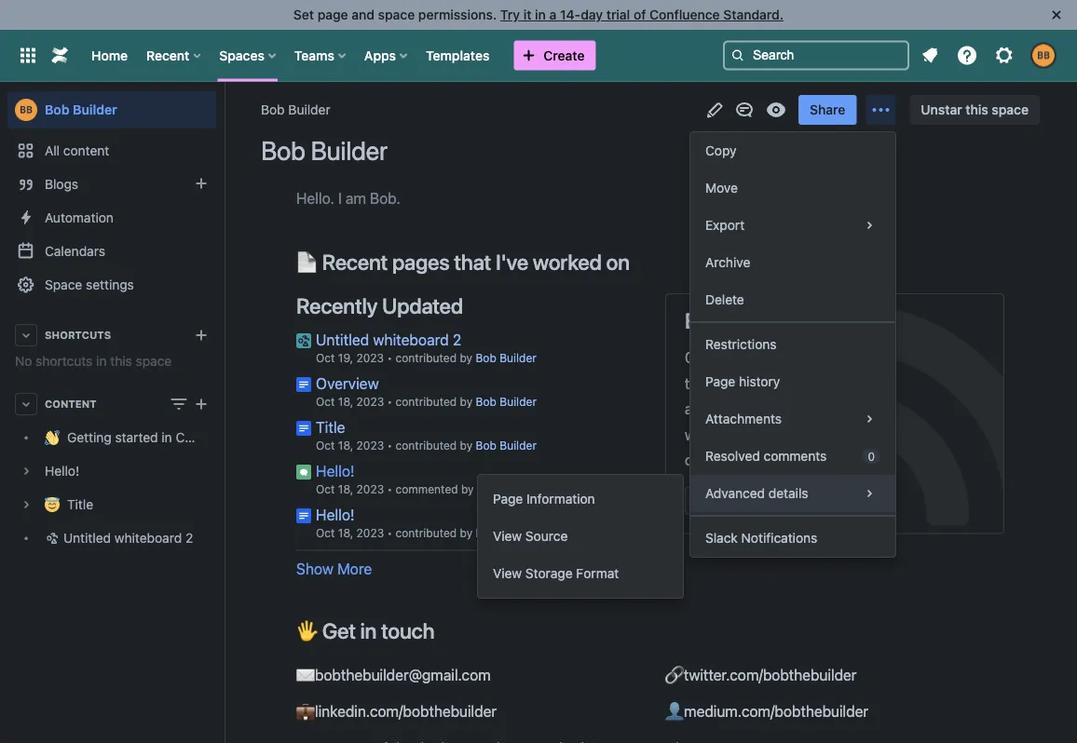 Task type: vqa. For each thing, say whether or not it's contained in the screenshot.
ADD SHORTCUT icon
yes



Task type: locate. For each thing, give the bounding box(es) containing it.
title for title
[[67, 497, 93, 512]]

share button
[[799, 95, 857, 125]]

0 vertical spatial 2
[[453, 331, 461, 348]]

page inside menu
[[705, 374, 735, 389]]

1 horizontal spatial page
[[705, 374, 735, 389]]

oct for overview oct 18, 2023 • contributed by bob builder
[[316, 396, 335, 409]]

title inside "link"
[[67, 497, 93, 512]]

source
[[525, 529, 568, 544]]

hello! inside hello! oct 18, 2023 • commented by bob builder
[[316, 462, 355, 480]]

page information link
[[478, 481, 683, 518]]

0 horizontal spatial 2
[[185, 531, 193, 546]]

contributed for overview
[[396, 396, 457, 409]]

14-
[[560, 7, 581, 22]]

recent right home
[[146, 48, 189, 63]]

by
[[460, 352, 472, 365], [460, 396, 473, 409], [460, 439, 473, 452], [461, 483, 474, 496], [460, 527, 473, 540]]

appswitcher icon image
[[17, 44, 39, 67]]

0 horizontal spatial this
[[110, 354, 132, 369]]

1 horizontal spatial untitled
[[316, 331, 369, 348]]

copy image right worked
[[628, 250, 650, 273]]

bob inside hello! oct 18, 2023 • contributed by bob builder
[[476, 527, 497, 540]]

page
[[317, 7, 348, 22]]

2 inside untitled whiteboard 2 oct 19, 2023 • contributed by bob builder
[[453, 331, 461, 348]]

automation
[[45, 210, 114, 225]]

18, for hello! oct 18, 2023 • contributed by bob builder
[[338, 527, 353, 540]]

0 horizontal spatial untitled
[[63, 531, 111, 546]]

create for create
[[544, 48, 585, 63]]

builder inside title oct 18, 2023 • contributed by bob builder
[[500, 439, 537, 452]]

blog inside button
[[739, 493, 765, 508]]

bob up all
[[45, 102, 69, 117]]

calendars
[[45, 244, 105, 259]]

group
[[478, 475, 683, 598]]

0 vertical spatial this
[[966, 102, 988, 117]]

5 oct from the top
[[316, 527, 335, 540]]

add shortcut image
[[190, 324, 212, 347]]

get
[[322, 618, 356, 644]]

• inside hello! oct 18, 2023 • contributed by bob builder
[[387, 527, 392, 540]]

1 vertical spatial copy image
[[433, 619, 455, 642]]

0 horizontal spatial recent
[[146, 48, 189, 63]]

bob builder
[[45, 102, 117, 117], [261, 102, 330, 117], [261, 135, 387, 166]]

by for hello! oct 18, 2023 • commented by bob builder
[[461, 483, 474, 496]]

notification icon image
[[919, 44, 941, 67]]

1 vertical spatial 2
[[185, 531, 193, 546]]

a left '14-'
[[549, 7, 557, 22]]

in for 🖐 get in touch
[[360, 618, 377, 644]]

0 horizontal spatial page
[[493, 492, 523, 507]]

2 18, from the top
[[338, 439, 353, 452]]

bob inside hello! oct 18, 2023 • commented by bob builder
[[477, 483, 498, 496]]

view for view source
[[493, 529, 522, 544]]

by up overview oct 18, 2023 • contributed by bob builder
[[460, 352, 472, 365]]

2023 for overview oct 18, 2023 • contributed by bob builder
[[356, 396, 384, 409]]

change view image
[[168, 393, 190, 416]]

0 horizontal spatial copy image
[[433, 619, 455, 642]]

• inside hello! oct 18, 2023 • commented by bob builder
[[387, 483, 392, 496]]

spaces button
[[214, 41, 283, 70]]

hello! link down getting
[[7, 455, 216, 488]]

0 horizontal spatial whiteboard
[[114, 531, 182, 546]]

• up title oct 18, 2023 • contributed by bob builder
[[387, 396, 392, 409]]

oct inside title oct 18, 2023 • contributed by bob builder
[[316, 439, 335, 452]]

4 oct from the top
[[316, 483, 335, 496]]

1 vertical spatial title
[[67, 497, 93, 512]]

hello! oct 18, 2023 • commented by bob builder
[[316, 462, 538, 496]]

tree containing getting started in confluence
[[7, 421, 244, 555]]

1 horizontal spatial a
[[733, 349, 741, 367]]

2023 inside title oct 18, 2023 • contributed by bob builder
[[356, 439, 384, 452]]

by left view source
[[460, 527, 473, 540]]

bob left source
[[476, 527, 497, 540]]

0 horizontal spatial title link
[[7, 488, 216, 522]]

contributed up hello! oct 18, 2023 • commented by bob builder
[[396, 439, 457, 452]]

hello! down overview link
[[316, 462, 355, 480]]

move
[[705, 180, 738, 196]]

4 2023 from the top
[[356, 483, 384, 496]]

4 contributed from the top
[[396, 527, 457, 540]]

hello! down getting
[[45, 464, 79, 479]]

space up apps "popup button"
[[378, 7, 415, 22]]

create inside button
[[695, 493, 735, 508]]

blog up history
[[745, 349, 774, 367]]

restrictions button
[[690, 326, 895, 363]]

notifications
[[741, 531, 817, 546]]

by for overview oct 18, 2023 • contributed by bob builder
[[460, 396, 473, 409]]

page inside 'link'
[[493, 492, 523, 507]]

0 horizontal spatial untitled whiteboard 2 link
[[7, 522, 216, 555]]

18, inside title oct 18, 2023 • contributed by bob builder
[[338, 439, 353, 452]]

2023 inside hello! oct 18, 2023 • contributed by bob builder
[[356, 527, 384, 540]]

and right the page
[[352, 7, 375, 22]]

0 horizontal spatial a
[[549, 7, 557, 22]]

0 horizontal spatial title
[[67, 497, 93, 512]]

am
[[346, 189, 366, 207]]

1 horizontal spatial untitled whiteboard 2 link
[[316, 331, 461, 348]]

by inside hello! oct 18, 2023 • commented by bob builder
[[461, 483, 474, 496]]

0 vertical spatial view
[[493, 529, 522, 544]]

in right started
[[162, 430, 172, 445]]

apps button
[[359, 41, 415, 70]]

show
[[296, 560, 333, 578]]

space down settings icon
[[992, 102, 1029, 117]]

more
[[337, 560, 372, 578]]

Search field
[[723, 41, 909, 70]]

getting started in confluence link
[[7, 421, 244, 455]]

4 • from the top
[[387, 483, 392, 496]]

1 view from the top
[[493, 529, 522, 544]]

page up view source
[[493, 492, 523, 507]]

18, inside hello! oct 18, 2023 • commented by bob builder
[[338, 483, 353, 496]]

create
[[544, 48, 585, 63], [685, 349, 729, 367], [695, 493, 735, 508]]

contributed inside untitled whiteboard 2 oct 19, 2023 • contributed by bob builder
[[396, 352, 457, 365]]

builder inside hello! oct 18, 2023 • commented by bob builder
[[501, 483, 538, 496]]

title inside title oct 18, 2023 • contributed by bob builder
[[316, 418, 345, 436]]

5 • from the top
[[387, 527, 392, 540]]

tree
[[7, 421, 244, 555]]

blog left details
[[739, 493, 765, 508]]

2 contributed from the top
[[396, 396, 457, 409]]

🔗 twitter.com/bobthebuilder
[[665, 666, 857, 684]]

2023 right 19,
[[356, 352, 384, 365]]

2023 up hello! oct 18, 2023 • commented by bob builder
[[356, 439, 384, 452]]

1 vertical spatial recent
[[322, 249, 388, 274]]

recent up recently
[[322, 249, 388, 274]]

bob up hello! oct 18, 2023 • commented by bob builder
[[476, 439, 497, 452]]

attachments button
[[690, 401, 895, 438]]

a
[[549, 7, 557, 22], [733, 349, 741, 367]]

1 horizontal spatial 2
[[453, 331, 461, 348]]

by up title oct 18, 2023 • contributed by bob builder
[[460, 396, 473, 409]]

history
[[739, 374, 780, 389]]

untitled whiteboard 2
[[63, 531, 193, 546]]

2 view from the top
[[493, 566, 522, 581]]

• right 19,
[[387, 352, 392, 365]]

and right news
[[782, 375, 807, 392]]

18, for overview oct 18, 2023 • contributed by bob builder
[[338, 396, 353, 409]]

menu
[[690, 132, 895, 557]]

2023 for title oct 18, 2023 • contributed by bob builder
[[356, 439, 384, 452]]

templates
[[426, 48, 490, 63]]

title link
[[316, 418, 345, 436], [7, 488, 216, 522]]

confluence right of
[[649, 7, 720, 22]]

more actions image
[[870, 99, 892, 121]]

1 vertical spatial untitled
[[63, 531, 111, 546]]

0 vertical spatial blog
[[745, 349, 774, 367]]

title link up untitled whiteboard 2
[[7, 488, 216, 522]]

oct inside hello! oct 18, 2023 • contributed by bob builder
[[316, 527, 335, 540]]

1 18, from the top
[[338, 396, 353, 409]]

permissions.
[[418, 7, 497, 22]]

copy image
[[628, 250, 650, 273], [433, 619, 455, 642]]

• inside title oct 18, 2023 • contributed by bob builder
[[387, 439, 392, 452]]

by right commented
[[461, 483, 474, 496]]

bob builder link up title oct 18, 2023 • contributed by bob builder
[[476, 396, 537, 409]]

contributed down commented
[[396, 527, 457, 540]]

hello! for hello! oct 18, 2023 • contributed by bob builder
[[316, 506, 355, 524]]

space element
[[0, 82, 244, 744]]

bob builder link up "all content" link at top
[[7, 91, 216, 129]]

0 vertical spatial a
[[549, 7, 557, 22]]

bob builder up the all content
[[45, 102, 117, 117]]

1 vertical spatial blog
[[739, 493, 765, 508]]

copy image for 🖐 get in touch
[[433, 619, 455, 642]]

bob inside title oct 18, 2023 • contributed by bob builder
[[476, 439, 497, 452]]

1 vertical spatial whiteboard
[[114, 531, 182, 546]]

untitled inside untitled whiteboard 2 oct 19, 2023 • contributed by bob builder
[[316, 331, 369, 348]]

search image
[[731, 48, 745, 63]]

page information
[[493, 492, 595, 507]]

bob builder link for title oct 18, 2023 • contributed by bob builder
[[476, 439, 537, 452]]

space settings
[[45, 277, 134, 293]]

• left commented
[[387, 483, 392, 496]]

bob right commented
[[477, 483, 498, 496]]

2 2023 from the top
[[356, 396, 384, 409]]

bob builder link up page information
[[476, 439, 537, 452]]

create up share at the right bottom
[[685, 349, 729, 367]]

blog
[[745, 349, 774, 367], [739, 493, 765, 508]]

0 vertical spatial space
[[378, 7, 415, 22]]

2 horizontal spatial space
[[992, 102, 1029, 117]]

try it in a 14-day trial of confluence standard. link
[[500, 7, 784, 22]]

contributed inside hello! oct 18, 2023 • contributed by bob builder
[[396, 527, 457, 540]]

0 vertical spatial title
[[316, 418, 345, 436]]

move button
[[690, 170, 895, 207]]

copy image up bobthebuilder@gmail.com
[[433, 619, 455, 642]]

builder
[[73, 102, 117, 117], [288, 102, 330, 117], [311, 135, 387, 166], [500, 352, 537, 365], [500, 396, 537, 409], [500, 439, 537, 452], [501, 483, 538, 496], [500, 527, 537, 540]]

your
[[717, 426, 746, 443]]

1 vertical spatial a
[[733, 349, 741, 367]]

2 oct from the top
[[316, 396, 335, 409]]

create down '14-'
[[544, 48, 585, 63]]

post inside create a blog post to share news and announcements with your team and company.
[[778, 349, 808, 367]]

title oct 18, 2023 • contributed by bob builder
[[316, 418, 537, 452]]

in down shortcuts dropdown button
[[96, 354, 107, 369]]

settings icon image
[[993, 44, 1016, 67]]

1 horizontal spatial this
[[966, 102, 988, 117]]

• inside overview oct 18, 2023 • contributed by bob builder
[[387, 396, 392, 409]]

delete button
[[690, 281, 895, 319]]

confluence inside tree
[[176, 430, 244, 445]]

oct for title oct 18, 2023 • contributed by bob builder
[[316, 439, 335, 452]]

1 vertical spatial post
[[769, 493, 795, 508]]

by inside overview oct 18, 2023 • contributed by bob builder
[[460, 396, 473, 409]]

💼 linkedin.com/bobthebuilder
[[296, 703, 497, 721]]

1 • from the top
[[387, 352, 392, 365]]

title up untitled whiteboard 2
[[67, 497, 93, 512]]

bob.
[[370, 189, 400, 207]]

in right the 'get' at the left bottom of page
[[360, 618, 377, 644]]

create a blog post to share news and announcements with your team and company.
[[685, 349, 812, 469]]

1 vertical spatial space
[[992, 102, 1029, 117]]

0 vertical spatial and
[[352, 7, 375, 22]]

bob builder link for hello! oct 18, 2023 • contributed by bob builder
[[476, 527, 537, 540]]

information
[[526, 492, 595, 507]]

1 contributed from the top
[[396, 352, 457, 365]]

worked
[[533, 249, 602, 274]]

create content image
[[190, 393, 212, 416]]

4 18, from the top
[[338, 527, 353, 540]]

2023 inside untitled whiteboard 2 oct 19, 2023 • contributed by bob builder
[[356, 352, 384, 365]]

• down hello! oct 18, 2023 • commented by bob builder
[[387, 527, 392, 540]]

bob inside overview oct 18, 2023 • contributed by bob builder
[[476, 396, 497, 409]]

confluence image
[[48, 44, 71, 67], [48, 44, 71, 67]]

18, inside overview oct 18, 2023 • contributed by bob builder
[[338, 396, 353, 409]]

create up slack
[[695, 493, 735, 508]]

page right to
[[705, 374, 735, 389]]

contributed up title oct 18, 2023 • contributed by bob builder
[[396, 396, 457, 409]]

space down shortcuts dropdown button
[[136, 354, 172, 369]]

3 oct from the top
[[316, 439, 335, 452]]

hello! link up show more
[[316, 506, 355, 524]]

oct inside overview oct 18, 2023 • contributed by bob builder
[[316, 396, 335, 409]]

hello! link down overview link
[[316, 462, 355, 480]]

bob up hello.
[[261, 135, 305, 166]]

2023 inside hello! oct 18, 2023 • commented by bob builder
[[356, 483, 384, 496]]

18, inside hello! oct 18, 2023 • contributed by bob builder
[[338, 527, 353, 540]]

2023 left commented
[[356, 483, 384, 496]]

2 inside space element
[[185, 531, 193, 546]]

contributed up overview oct 18, 2023 • contributed by bob builder
[[396, 352, 457, 365]]

3 • from the top
[[387, 439, 392, 452]]

recent button
[[141, 41, 208, 70]]

1 horizontal spatial copy image
[[628, 250, 650, 273]]

0 horizontal spatial confluence
[[176, 430, 244, 445]]

👤
[[665, 703, 680, 721]]

• up hello! oct 18, 2023 • commented by bob builder
[[387, 439, 392, 452]]

announcements
[[685, 400, 792, 418]]

by inside untitled whiteboard 2 oct 19, 2023 • contributed by bob builder
[[460, 352, 472, 365]]

create inside create a blog post to share news and announcements with your team and company.
[[685, 349, 729, 367]]

contributed inside overview oct 18, 2023 • contributed by bob builder
[[396, 396, 457, 409]]

by inside hello! oct 18, 2023 • contributed by bob builder
[[460, 527, 473, 540]]

create for create blog post
[[695, 493, 735, 508]]

1 vertical spatial view
[[493, 566, 522, 581]]

whiteboard inside untitled whiteboard 2 oct 19, 2023 • contributed by bob builder
[[373, 331, 449, 348]]

pages
[[392, 249, 450, 274]]

confluence down create content icon
[[176, 430, 244, 445]]

slack notifications
[[705, 531, 817, 546]]

and up comments
[[787, 426, 812, 443]]

it
[[523, 7, 532, 22]]

2023 up more
[[356, 527, 384, 540]]

0 vertical spatial page
[[705, 374, 735, 389]]

title link down overview at the left of page
[[316, 418, 345, 436]]

create blog post button
[[685, 487, 805, 515]]

1 oct from the top
[[316, 352, 335, 365]]

1 horizontal spatial title link
[[316, 418, 345, 436]]

0 vertical spatial untitled
[[316, 331, 369, 348]]

1 vertical spatial untitled whiteboard 2 link
[[7, 522, 216, 555]]

untitled inside space element
[[63, 531, 111, 546]]

2023 down overview at the left of page
[[356, 396, 384, 409]]

2 vertical spatial and
[[787, 426, 812, 443]]

in right it
[[535, 7, 546, 22]]

this down shortcuts dropdown button
[[110, 354, 132, 369]]

by up hello! oct 18, 2023 • commented by bob builder
[[460, 439, 473, 452]]

create button
[[514, 41, 596, 70]]

0 horizontal spatial space
[[136, 354, 172, 369]]

1 2023 from the top
[[356, 352, 384, 365]]

0 vertical spatial untitled whiteboard 2 link
[[316, 331, 461, 348]]

hello! inside hello! oct 18, 2023 • contributed by bob builder
[[316, 506, 355, 524]]

whiteboard inside space element
[[114, 531, 182, 546]]

1 horizontal spatial confluence
[[649, 7, 720, 22]]

all content
[[45, 143, 109, 158]]

getting
[[67, 430, 112, 445]]

18, for hello! oct 18, 2023 • commented by bob builder
[[338, 483, 353, 496]]

title down overview at the left of page
[[316, 418, 345, 436]]

create inside dropdown button
[[544, 48, 585, 63]]

2023
[[356, 352, 384, 365], [356, 396, 384, 409], [356, 439, 384, 452], [356, 483, 384, 496], [356, 527, 384, 540]]

bobthebuilder@gmail.com
[[315, 666, 491, 684]]

untitled whiteboard 2 link
[[316, 331, 461, 348], [7, 522, 216, 555]]

oct for hello! oct 18, 2023 • contributed by bob builder
[[316, 527, 335, 540]]

oct inside untitled whiteboard 2 oct 19, 2023 • contributed by bob builder
[[316, 352, 335, 365]]

untitled for untitled whiteboard 2 oct 19, 2023 • contributed by bob builder
[[316, 331, 369, 348]]

advanced details
[[705, 486, 808, 501]]

contributed inside title oct 18, 2023 • contributed by bob builder
[[396, 439, 457, 452]]

3 2023 from the top
[[356, 439, 384, 452]]

i
[[338, 189, 342, 207]]

bob up overview oct 18, 2023 • contributed by bob builder
[[476, 352, 496, 365]]

1 horizontal spatial whiteboard
[[373, 331, 449, 348]]

bob builder link up view source
[[477, 483, 538, 496]]

resolved comments
[[705, 449, 827, 464]]

updated
[[382, 294, 463, 319]]

2023 inside overview oct 18, 2023 • contributed by bob builder
[[356, 396, 384, 409]]

title for title oct 18, 2023 • contributed by bob builder
[[316, 418, 345, 436]]

bob builder link up overview oct 18, 2023 • contributed by bob builder
[[476, 352, 537, 365]]

5 2023 from the top
[[356, 527, 384, 540]]

bob builder link for overview oct 18, 2023 • contributed by bob builder
[[476, 396, 537, 409]]

banner
[[0, 29, 1077, 82]]

✉️
[[296, 666, 311, 684]]

1 vertical spatial this
[[110, 354, 132, 369]]

1 vertical spatial title link
[[7, 488, 216, 522]]

0 vertical spatial post
[[778, 349, 808, 367]]

view left storage
[[493, 566, 522, 581]]

1 vertical spatial create
[[685, 349, 729, 367]]

💼
[[296, 703, 311, 721]]

1 horizontal spatial title
[[316, 418, 345, 436]]

hello! for hello! oct 18, 2023 • commented by bob builder
[[316, 462, 355, 480]]

oct inside hello! oct 18, 2023 • commented by bob builder
[[316, 483, 335, 496]]

1 vertical spatial page
[[493, 492, 523, 507]]

2 • from the top
[[387, 396, 392, 409]]

a inside create a blog post to share news and announcements with your team and company.
[[733, 349, 741, 367]]

a up page history
[[733, 349, 741, 367]]

whiteboard
[[373, 331, 449, 348], [114, 531, 182, 546]]

i've
[[496, 249, 528, 274]]

18, for title oct 18, 2023 • contributed by bob builder
[[338, 439, 353, 452]]

0 vertical spatial recent
[[146, 48, 189, 63]]

1 vertical spatial confluence
[[176, 430, 244, 445]]

bob builder link down page information
[[476, 527, 537, 540]]

collapse sidebar image
[[203, 91, 244, 129]]

bob up title oct 18, 2023 • contributed by bob builder
[[476, 396, 497, 409]]

tree inside space element
[[7, 421, 244, 555]]

hello! up show more
[[316, 506, 355, 524]]

0 vertical spatial copy image
[[628, 250, 650, 273]]

3 contributed from the top
[[396, 439, 457, 452]]

0 vertical spatial whiteboard
[[373, 331, 449, 348]]

started
[[115, 430, 158, 445]]

2 vertical spatial create
[[695, 493, 735, 508]]

view left source
[[493, 529, 522, 544]]

by inside title oct 18, 2023 • contributed by bob builder
[[460, 439, 473, 452]]

this right unstar
[[966, 102, 988, 117]]

hello! inside tree
[[45, 464, 79, 479]]

3 18, from the top
[[338, 483, 353, 496]]

0 vertical spatial create
[[544, 48, 585, 63]]

and
[[352, 7, 375, 22], [782, 375, 807, 392], [787, 426, 812, 443]]



Task type: describe. For each thing, give the bounding box(es) containing it.
space settings link
[[7, 268, 216, 302]]

1 horizontal spatial recent
[[322, 249, 388, 274]]

1 horizontal spatial space
[[378, 7, 415, 22]]

bob builder link for untitled whiteboard 2 oct 19, 2023 • contributed by bob builder
[[476, 352, 537, 365]]

calendars link
[[7, 235, 216, 268]]

by for hello! oct 18, 2023 • contributed by bob builder
[[460, 527, 473, 540]]

overview oct 18, 2023 • contributed by bob builder
[[316, 375, 537, 409]]

templates link
[[420, 41, 495, 70]]

builder inside hello! oct 18, 2023 • contributed by bob builder
[[500, 527, 537, 540]]

• for title oct 18, 2023 • contributed by bob builder
[[387, 439, 392, 452]]

attachments
[[705, 411, 782, 427]]

show more link
[[296, 560, 372, 578]]

🖐 get in touch
[[296, 618, 435, 644]]

teams button
[[289, 41, 353, 70]]

no
[[15, 354, 32, 369]]

bob builder up hello.
[[261, 135, 387, 166]]

untitled whiteboard 2 link inside space element
[[7, 522, 216, 555]]

all
[[45, 143, 60, 158]]

0
[[868, 450, 875, 463]]

unstar this space
[[921, 102, 1029, 117]]

builder inside overview oct 18, 2023 • contributed by bob builder
[[500, 396, 537, 409]]

resolved
[[705, 449, 760, 464]]

blog
[[685, 308, 727, 334]]

view for view storage format
[[493, 566, 522, 581]]

🔗
[[665, 666, 680, 684]]

view storage format link
[[478, 555, 683, 593]]

bob builder inside space element
[[45, 102, 117, 117]]

view source
[[493, 529, 568, 544]]

builder inside untitled whiteboard 2 oct 19, 2023 • contributed by bob builder
[[500, 352, 537, 365]]

copy image for 📄 recent pages that i've worked on
[[628, 250, 650, 273]]

stop watching image
[[765, 99, 787, 121]]

blogs
[[45, 177, 78, 192]]

try
[[500, 7, 520, 22]]

bob right collapse sidebar icon
[[261, 102, 285, 117]]

space inside button
[[992, 102, 1029, 117]]

create for create a blog post to share news and announcements with your team and company.
[[685, 349, 729, 367]]

bob inside space element
[[45, 102, 69, 117]]

delete
[[705, 292, 744, 307]]

company.
[[685, 451, 749, 469]]

recently
[[296, 294, 378, 319]]

bob builder link for hello! oct 18, 2023 • commented by bob builder
[[477, 483, 538, 496]]

shortcuts
[[36, 354, 93, 369]]

hello.
[[296, 189, 334, 207]]

contributed for hello!
[[396, 527, 457, 540]]

• for hello! oct 18, 2023 • contributed by bob builder
[[387, 527, 392, 540]]

contributed for title
[[396, 439, 457, 452]]

• for hello! oct 18, 2023 • commented by bob builder
[[387, 483, 392, 496]]

page for page information
[[493, 492, 523, 507]]

page history
[[705, 374, 780, 389]]

0 vertical spatial title link
[[316, 418, 345, 436]]

space
[[45, 277, 82, 293]]

2023 for hello! oct 18, 2023 • contributed by bob builder
[[356, 527, 384, 540]]

19,
[[338, 352, 353, 365]]

slack
[[705, 531, 738, 546]]

no shortcuts in this space
[[15, 354, 172, 369]]

copy button
[[690, 132, 895, 170]]

0 vertical spatial confluence
[[649, 7, 720, 22]]

export
[[705, 218, 745, 233]]

set
[[293, 7, 314, 22]]

news
[[743, 375, 778, 392]]

✉️ bobthebuilder@gmail.com
[[296, 666, 491, 684]]

whiteboard for untitled whiteboard 2
[[114, 531, 182, 546]]

whiteboard for untitled whiteboard 2 oct 19, 2023 • contributed by bob builder
[[373, 331, 449, 348]]

twitter.com/bobthebuilder
[[684, 666, 857, 684]]

edit this page image
[[704, 99, 726, 121]]

medium.com/bobthebuilder
[[684, 703, 868, 721]]

2 vertical spatial space
[[136, 354, 172, 369]]

by for title oct 18, 2023 • contributed by bob builder
[[460, 439, 473, 452]]

share
[[810, 102, 845, 117]]

bob inside untitled whiteboard 2 oct 19, 2023 • contributed by bob builder
[[476, 352, 496, 365]]

👤 medium.com/bobthebuilder
[[665, 703, 868, 721]]

commented
[[396, 483, 458, 496]]

oct for hello! oct 18, 2023 • commented by bob builder
[[316, 483, 335, 496]]

hello! oct 18, 2023 • contributed by bob builder
[[316, 506, 537, 540]]

title link inside space element
[[7, 488, 216, 522]]

settings
[[86, 277, 134, 293]]

content
[[45, 398, 96, 410]]

hello. i am bob.
[[296, 189, 400, 207]]

copy
[[705, 143, 737, 158]]

hello! link for hello! oct 18, 2023 • commented by bob builder
[[316, 462, 355, 480]]

• for overview oct 18, 2023 • contributed by bob builder
[[387, 396, 392, 409]]

📄 recent pages that i've worked on
[[296, 249, 630, 274]]

bob builder link down teams
[[261, 101, 330, 119]]

slack notifications link
[[690, 520, 895, 557]]

blogs link
[[7, 168, 216, 201]]

hello! link for hello! oct 18, 2023 • contributed by bob builder
[[316, 506, 355, 524]]

automation link
[[7, 201, 216, 235]]

create a blog image
[[190, 172, 212, 195]]

export button
[[690, 207, 895, 244]]

day
[[581, 7, 603, 22]]

builder inside space element
[[73, 102, 117, 117]]

overview link
[[316, 375, 379, 392]]

in for getting started in confluence
[[162, 430, 172, 445]]

bob builder down teams
[[261, 102, 330, 117]]

help icon image
[[956, 44, 978, 67]]

menu containing copy
[[690, 132, 895, 557]]

• inside untitled whiteboard 2 oct 19, 2023 • contributed by bob builder
[[387, 352, 392, 365]]

close image
[[1045, 4, 1068, 26]]

banner containing home
[[0, 29, 1077, 82]]

view source link
[[478, 518, 683, 555]]

getting started in confluence
[[67, 430, 244, 445]]

untitled for untitled whiteboard 2
[[63, 531, 111, 546]]

2 for untitled whiteboard 2
[[185, 531, 193, 546]]

linkedin.com/bobthebuilder
[[315, 703, 497, 721]]

2023 for hello! oct 18, 2023 • commented by bob builder
[[356, 483, 384, 496]]

show more
[[296, 560, 372, 578]]

restrictions
[[705, 337, 777, 352]]

archive
[[705, 255, 750, 270]]

apps
[[364, 48, 396, 63]]

recently updated
[[296, 294, 463, 319]]

to
[[685, 375, 698, 392]]

group containing page information
[[478, 475, 683, 598]]

with
[[685, 426, 713, 443]]

trial
[[606, 7, 630, 22]]

post inside button
[[769, 493, 795, 508]]

this inside button
[[966, 102, 988, 117]]

1 vertical spatial and
[[782, 375, 807, 392]]

unstar this space button
[[910, 95, 1040, 125]]

global element
[[11, 29, 719, 82]]

format
[[576, 566, 619, 581]]

page for page history
[[705, 374, 735, 389]]

on
[[606, 249, 630, 274]]

content button
[[7, 388, 216, 421]]

blog inside create a blog post to share news and announcements with your team and company.
[[745, 349, 774, 367]]

shortcuts button
[[7, 319, 216, 352]]

of
[[634, 7, 646, 22]]

this inside space element
[[110, 354, 132, 369]]

shortcuts
[[45, 329, 111, 341]]

home
[[91, 48, 128, 63]]

in for no shortcuts in this space
[[96, 354, 107, 369]]

recent inside "popup button"
[[146, 48, 189, 63]]

hello! for hello!
[[45, 464, 79, 479]]

📄
[[296, 249, 318, 274]]

details
[[769, 486, 808, 501]]

2 for untitled whiteboard 2 oct 19, 2023 • contributed by bob builder
[[453, 331, 461, 348]]

team
[[750, 426, 784, 443]]



